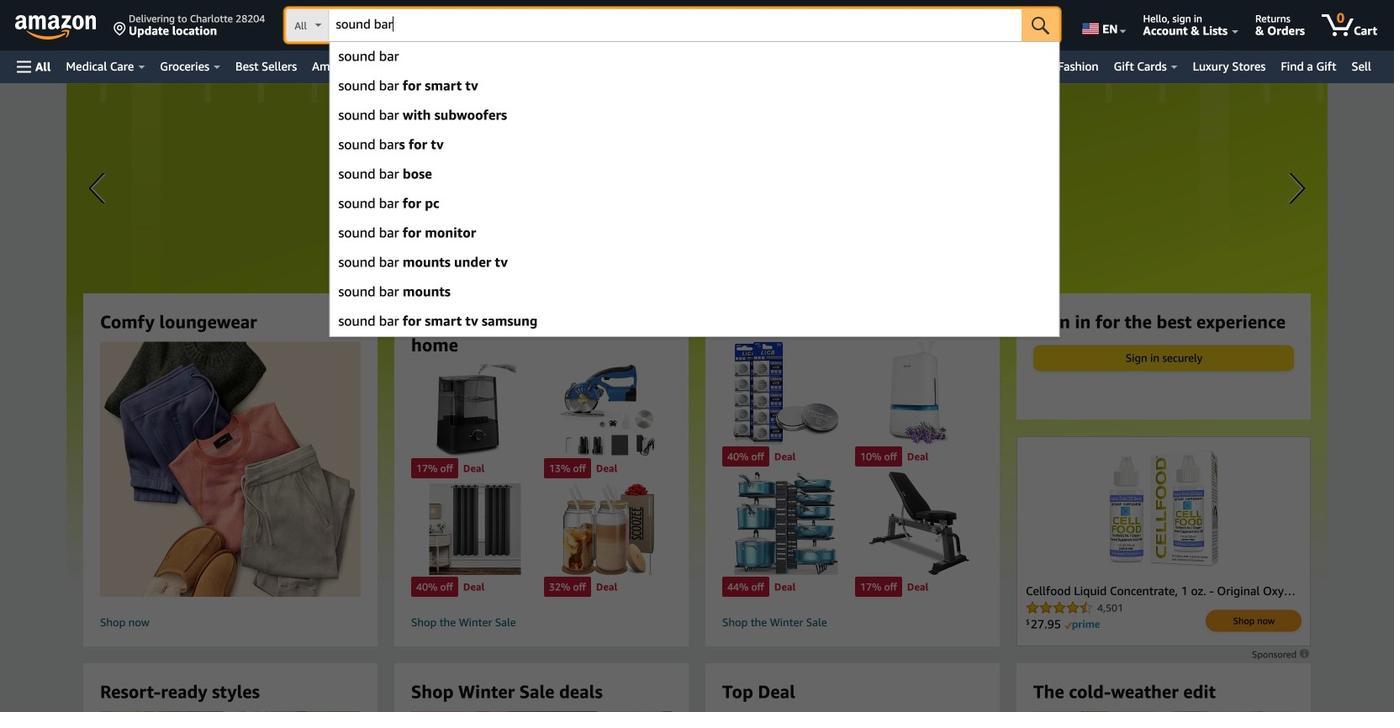 Task type: vqa. For each thing, say whether or not it's contained in the screenshot.
2nd Price: from the bottom
no



Task type: locate. For each thing, give the bounding box(es) containing it.
amazon image
[[15, 15, 97, 40]]

ordora 8 tier pot and pan organizer rack for cabinet with 3 diy methods, adjustable organizer for pots, pans and lids image
[[723, 472, 850, 575]]

None search field
[[285, 8, 1060, 44]]

Search Amazon text field
[[329, 9, 1022, 41]]

none submit inside the navigation 'navigation'
[[1022, 8, 1060, 42]]

joydeco blackout curtains 72 inch length 2 panels set, thermal insulated long curtains& drapes 2 burg, room darkening grommet curtains for living room bedroom window (w52 x l72 inch, dark grey) image
[[411, 484, 539, 575]]

main content
[[0, 83, 1395, 713]]

cap barbell deluxe utility weight bench, gray (fm-cs804dx-gy) image
[[856, 472, 983, 575]]

comfy loungewear image
[[71, 342, 390, 597]]

None submit
[[1022, 8, 1060, 42]]



Task type: describe. For each thing, give the bounding box(es) containing it.
licb cr2032 3v lithium battery(10-pack) image
[[723, 342, 850, 445]]

none search field inside the navigation 'navigation'
[[285, 8, 1060, 44]]

levoit 6l extra large humidifier for bedroom large room home, cool mist last 60-hour, top fill, super easy to use and clean, 360 rotation nozzle, knob control, auto shut off, quiet image
[[411, 365, 539, 457]]

watching football is easier with alexa. fire tv. image
[[66, 83, 1328, 588]]

levoit 4l humidifiers for bedroom large room & essential oil diffuser, quiet cool mist for home, baby and plants, last up to 40hours, dual 360° rotation nozzles, handle design, auto shut off, blue image
[[856, 342, 983, 445]]

navigation navigation
[[0, 0, 1395, 337]]

vevor fabric cutter, 5-speed cordless electric rotary fabric cutting machine, 1.1" cutting thickness, octagonal knife, with replacement blade and battery charger, for multi-layer cloth fabric leather image
[[544, 365, 672, 457]]

scoozee glass cups with bamboo lids and straws (18oz, set of 4) iced coffee cup for ice coffee bar accessories | aesthetic cute drinking glasses for home essentials housewarming gift image
[[544, 484, 672, 575]]



